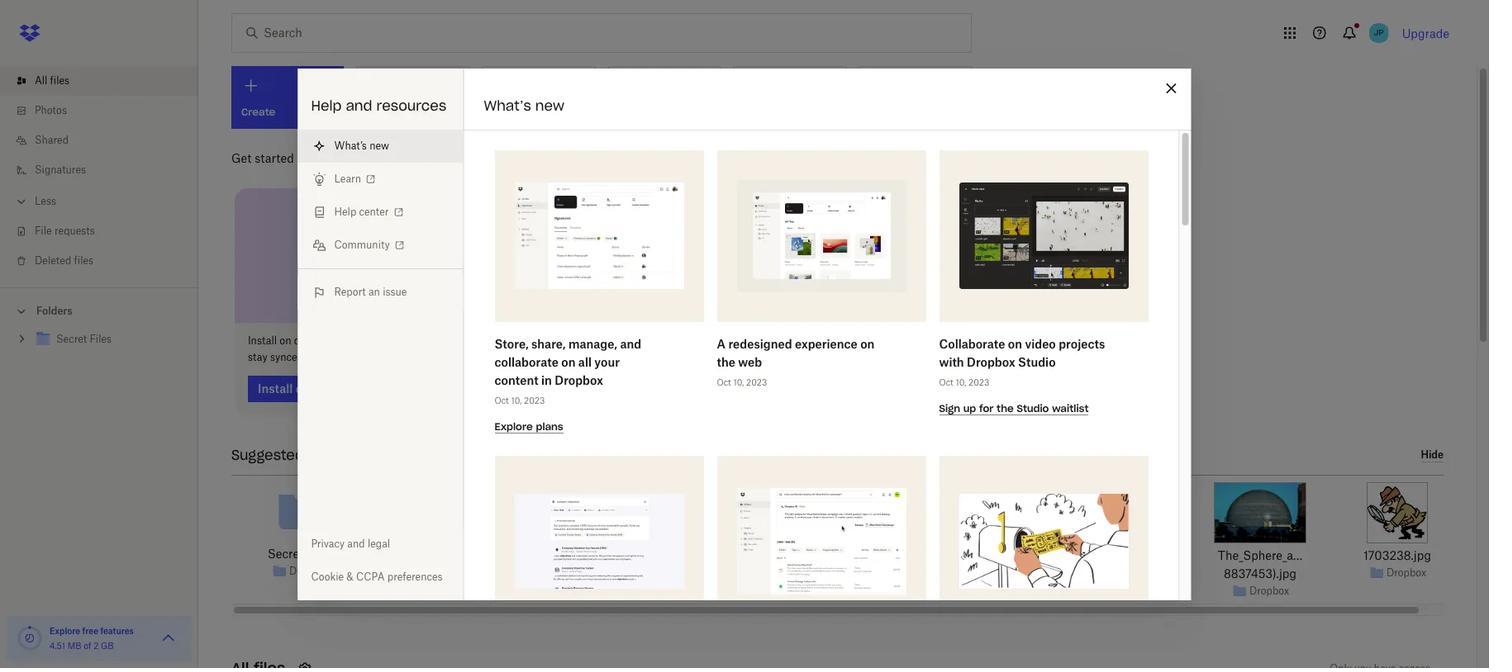 Task type: describe. For each thing, give the bounding box(es) containing it.
4570_universi… alant_1.0.jpg link
[[1063, 547, 1183, 583]]

cookie & ccpa preferences button
[[298, 561, 463, 594]]

4570_universi…
[[1080, 548, 1166, 563]]

istockphoto- 6…-612x612.jpg
[[943, 548, 1029, 581]]

dropbox for 1703238.jpg
[[1387, 567, 1427, 579]]

signatures
[[35, 164, 86, 176]]

/download (1).jpeg image
[[544, 482, 605, 544]]

report
[[334, 286, 366, 298]]

of
[[84, 641, 91, 651]]

dropbox link for download.jpeg
[[426, 565, 466, 582]]

store, share, manage, and collaborate on all your content in dropbox oct 10, 2023
[[494, 337, 641, 405]]

plans
[[536, 420, 563, 433]]

get
[[231, 151, 252, 165]]

6…-
[[943, 567, 964, 581]]

get started with dropbox
[[231, 151, 371, 165]]

screenshot 20…5.56 am.png link
[[652, 547, 772, 583]]

dropbox ai helps users search for files in their folders image
[[736, 489, 906, 595]]

less image
[[13, 193, 30, 210]]

sign
[[939, 402, 960, 415]]

waitlist
[[1052, 402, 1089, 415]]

suggested from your activity
[[231, 447, 432, 463]]

istockphoto-
[[952, 548, 1020, 563]]

quota usage element
[[17, 626, 43, 652]]

download.jpeg
[[397, 548, 477, 563]]

1703238.jpg
[[1364, 548, 1432, 563]]

am.png for 20…1.08
[[827, 567, 871, 581]]

desktop
[[294, 334, 331, 347]]

your inside the 'store, share, manage, and collaborate on all your content in dropbox oct 10, 2023'
[[594, 355, 619, 369]]

and up what's new button at top left
[[346, 97, 372, 114]]

preferences
[[387, 571, 443, 583]]

resources
[[377, 97, 447, 114]]

explore plans
[[494, 420, 563, 433]]

manage,
[[568, 337, 617, 351]]

dropbox link for screenshot 20…5.56 am.png
[[701, 584, 741, 600]]

secret
[[268, 547, 304, 561]]

on inside collaborate on video projects with dropbox studio oct 10, 2023
[[1008, 337, 1022, 351]]

on up "synced."
[[280, 334, 291, 347]]

and left "legal"
[[347, 538, 365, 550]]

oct inside the 'store, share, manage, and collaborate on all your content in dropbox oct 10, 2023'
[[494, 396, 509, 405]]

2023 inside the 'store, share, manage, and collaborate on all your content in dropbox oct 10, 2023'
[[524, 396, 544, 405]]

a redesigned experience on the web oct 10, 2023
[[717, 337, 874, 387]]

612x612.jpg
[[964, 567, 1029, 581]]

file
[[35, 225, 52, 237]]

the_sphere_a… 8837453).jpg link
[[1201, 547, 1320, 583]]

free
[[82, 627, 98, 636]]

file requests
[[35, 225, 95, 237]]

cookie & ccpa preferences
[[311, 571, 443, 583]]

the all files section of dropbox image
[[736, 180, 906, 292]]

all files link
[[13, 66, 198, 96]]

and inside the 'store, share, manage, and collaborate on all your content in dropbox oct 10, 2023'
[[620, 337, 641, 351]]

4.51
[[50, 641, 65, 651]]

store,
[[494, 337, 528, 351]]

less
[[35, 195, 56, 207]]

list containing all files
[[0, 56, 198, 288]]

privacy
[[311, 538, 345, 550]]

someone looking at a paper coupon image
[[959, 494, 1128, 589]]

install
[[248, 334, 277, 347]]

1 vertical spatial the
[[997, 402, 1014, 415]]

dropbox for screenshot 20…1.08 am.png
[[838, 585, 878, 598]]

features
[[100, 627, 134, 636]]

dropbox link for 1703238.jpg
[[1387, 565, 1427, 582]]

file requests link
[[13, 217, 198, 246]]

the inside a redesigned experience on the web oct 10, 2023
[[717, 355, 735, 369]]

stay
[[248, 351, 268, 363]]

in
[[541, 373, 552, 387]]

photos
[[35, 104, 67, 117]]

1 horizontal spatial what's new
[[484, 97, 565, 114]]

upgrade
[[1402, 26, 1450, 40]]

explore for explore plans
[[494, 420, 533, 433]]

download
[[527, 548, 580, 563]]

/istockphoto 610015062 612x612.jpg image
[[956, 482, 1017, 544]]

on right work
[[372, 334, 384, 347]]

oct inside collaborate on video projects with dropbox studio oct 10, 2023
[[939, 377, 953, 387]]

0 horizontal spatial your
[[345, 447, 376, 463]]

screenshot 20…1.08 am.png
[[794, 548, 904, 581]]

ccpa
[[356, 571, 385, 583]]

explore for explore free features 4.51 mb of 2 gb
[[50, 627, 80, 636]]

redesigned
[[728, 337, 792, 351]]

20…5.56
[[720, 548, 768, 563]]

synced.
[[270, 351, 306, 363]]

dropbox link for screenshot 20…1.08 am.png
[[838, 584, 878, 600]]

create folder
[[493, 106, 561, 118]]

dropbox link for the_sphere_a… 8837453).jpg
[[1250, 584, 1290, 600]]

learn
[[334, 172, 361, 185]]

photos link
[[13, 96, 198, 126]]

2023 inside a redesigned experience on the web oct 10, 2023
[[746, 377, 767, 387]]

collaborate on video projects with dropbox studio oct 10, 2023
[[939, 337, 1105, 387]]

on inside a redesigned experience on the web oct 10, 2023
[[860, 337, 874, 351]]

1 vertical spatial studio
[[1017, 402, 1049, 415]]

community
[[334, 238, 390, 251]]

issue
[[383, 286, 407, 298]]

dropbox for the_sphere_a… 8837453).jpg
[[1250, 585, 1290, 598]]

10, inside a redesigned experience on the web oct 10, 2023
[[733, 377, 744, 387]]

screenshot for screenshot 20…5.56 am.png
[[655, 548, 717, 563]]

activity
[[380, 447, 432, 463]]

requests
[[54, 225, 95, 237]]

content
[[494, 373, 538, 387]]

help center
[[334, 205, 389, 218]]

20…1.08
[[859, 548, 904, 563]]

collaborate
[[939, 337, 1005, 351]]

dropbox inside collaborate on video projects with dropbox studio oct 10, 2023
[[967, 355, 1015, 369]]

create folder button
[[483, 66, 595, 129]]

screenshot 20…5.56 am.png
[[655, 548, 768, 581]]

deleted files link
[[13, 246, 198, 276]]

report an issue
[[334, 286, 407, 298]]

shared link
[[13, 126, 198, 155]]

new inside button
[[370, 139, 389, 152]]

help center link
[[298, 195, 463, 229]]

on inside the 'store, share, manage, and collaborate on all your content in dropbox oct 10, 2023'
[[561, 355, 575, 369]]

dropbox image
[[13, 17, 46, 50]]

/screenshot 2023-10-19 at 9.45.56 am.png image
[[681, 482, 742, 544]]

help and resources
[[311, 97, 447, 114]]

an
[[369, 286, 380, 298]]

/screenshot 2023-11-13 at 10.51.08 am.png image
[[818, 482, 880, 544]]

files for all files
[[50, 74, 70, 87]]



Task type: vqa. For each thing, say whether or not it's contained in the screenshot.
View for New apps spotlight
no



Task type: locate. For each thing, give the bounding box(es) containing it.
am.png for 20…5.56
[[690, 567, 733, 581]]

oct
[[717, 377, 731, 387], [939, 377, 953, 387], [494, 396, 509, 405]]

0 horizontal spatial with
[[297, 151, 321, 165]]

dropbox down download (1).jpeg link
[[564, 567, 604, 579]]

/the_sphere_at_the_venetian_resort_(53098837453).jpg image
[[1214, 482, 1307, 544]]

share,
[[531, 337, 565, 351]]

2 horizontal spatial 10,
[[955, 377, 966, 387]]

dropbox link down the secret files link
[[289, 564, 329, 580]]

0 horizontal spatial files
[[50, 74, 70, 87]]

screenshot
[[655, 548, 717, 563], [794, 548, 856, 563]]

0 horizontal spatial new
[[370, 139, 389, 152]]

and inside install on desktop to work on files offline and stay synced.
[[441, 334, 458, 347]]

your right "from"
[[345, 447, 376, 463]]

0 horizontal spatial am.png
[[690, 567, 733, 581]]

new right the create
[[535, 97, 565, 114]]

2 horizontal spatial oct
[[939, 377, 953, 387]]

screenshot down /screenshot 2023-11-13 at 10.51.08 am.png "image"
[[794, 548, 856, 563]]

10, inside collaborate on video projects with dropbox studio oct 10, 2023
[[955, 377, 966, 387]]

explore free features 4.51 mb of 2 gb
[[50, 627, 134, 651]]

download (1).jpeg link
[[527, 547, 622, 565]]

the down a at the left bottom of page
[[717, 355, 735, 369]]

0 vertical spatial with
[[297, 151, 321, 165]]

&
[[347, 571, 354, 583]]

studio inside collaborate on video projects with dropbox studio oct 10, 2023
[[1018, 355, 1056, 369]]

dropbox inside the 'store, share, manage, and collaborate on all your content in dropbox oct 10, 2023'
[[554, 373, 603, 387]]

projects
[[1059, 337, 1105, 351]]

dropbox link down screenshot 20…1.08 am.png link
[[838, 584, 878, 600]]

0 vertical spatial new
[[535, 97, 565, 114]]

help left center
[[334, 205, 356, 218]]

and right offline
[[441, 334, 458, 347]]

dropbox link for istockphoto- 6…-612x612.jpg
[[975, 584, 1015, 600]]

1 horizontal spatial the
[[997, 402, 1014, 415]]

0 horizontal spatial the
[[717, 355, 735, 369]]

2 am.png from the left
[[827, 567, 871, 581]]

dropbox link down alant_1.0.jpg
[[1112, 584, 1152, 600]]

dropbox for download (1).jpeg
[[564, 567, 604, 579]]

10, down web
[[733, 377, 744, 387]]

dropbox down 612x612.jpg
[[975, 585, 1015, 598]]

screenshot inside screenshot 20…5.56 am.png
[[655, 548, 717, 563]]

10, down content
[[511, 396, 521, 405]]

dropbox down the "collaborate"
[[967, 355, 1015, 369]]

1 vertical spatial explore
[[50, 627, 80, 636]]

all files list item
[[0, 66, 198, 96]]

dropbox up learn
[[324, 151, 371, 165]]

legal
[[368, 538, 390, 550]]

2 vertical spatial files
[[386, 334, 406, 347]]

help and resources dialog
[[298, 68, 1192, 669]]

secret files
[[268, 547, 332, 561]]

studio down 'video'
[[1018, 355, 1056, 369]]

offline
[[409, 334, 438, 347]]

dropbox link down download.jpeg link
[[426, 565, 466, 582]]

8837453).jpg
[[1224, 567, 1297, 581]]

1 horizontal spatial new
[[535, 97, 565, 114]]

dropbox for download.jpeg
[[426, 567, 466, 579]]

alant_1.0.jpg
[[1090, 567, 1156, 581]]

on left the all
[[561, 355, 575, 369]]

help inside the help center link
[[334, 205, 356, 218]]

(1).jpeg
[[583, 548, 622, 563]]

started
[[255, 151, 294, 165]]

dropbox link down the 1703238.jpg link
[[1387, 565, 1427, 582]]

1 am.png from the left
[[690, 567, 733, 581]]

1 vertical spatial help
[[334, 205, 356, 218]]

download.jpeg link
[[397, 547, 477, 565]]

am.png inside screenshot 20…1.08 am.png
[[827, 567, 871, 581]]

oct down content
[[494, 396, 509, 405]]

1 horizontal spatial 2023
[[746, 377, 767, 387]]

privacy and legal
[[311, 538, 390, 550]]

dropbox link
[[289, 564, 329, 580], [426, 565, 466, 582], [564, 565, 604, 582], [1387, 565, 1427, 582], [701, 584, 741, 600], [838, 584, 878, 600], [975, 584, 1015, 600], [1112, 584, 1152, 600], [1250, 584, 1290, 600]]

help
[[311, 97, 342, 114], [334, 205, 356, 218]]

1 horizontal spatial what's
[[484, 97, 531, 114]]

am.png down 20…5.56 at the bottom of the page
[[690, 567, 733, 581]]

and right manage,
[[620, 337, 641, 351]]

0 vertical spatial the
[[717, 355, 735, 369]]

/1703238.jpg image
[[1367, 482, 1428, 544]]

0 horizontal spatial what's new
[[334, 139, 389, 152]]

with dropbox studio, users can collaborate on video projects image
[[959, 183, 1128, 289]]

web
[[738, 355, 762, 369]]

0 horizontal spatial what's
[[334, 139, 367, 152]]

studio left waitlist
[[1017, 402, 1049, 415]]

your
[[594, 355, 619, 369], [345, 447, 376, 463]]

what's new button
[[298, 129, 463, 162]]

explore inside explore plans link
[[494, 420, 533, 433]]

suggested
[[231, 447, 304, 463]]

1703238.jpg link
[[1364, 547, 1432, 565]]

2023 inside collaborate on video projects with dropbox studio oct 10, 2023
[[968, 377, 989, 387]]

screenshot 20…1.08 am.png link
[[789, 547, 909, 583]]

1 vertical spatial what's
[[334, 139, 367, 152]]

2 horizontal spatial files
[[386, 334, 406, 347]]

report an issue link
[[298, 276, 463, 309]]

with right started
[[297, 151, 321, 165]]

create
[[493, 106, 528, 118]]

deleted files
[[35, 255, 94, 267]]

download (1).jpeg
[[527, 548, 622, 563]]

2023 up for at the bottom of page
[[968, 377, 989, 387]]

dropbox link down download (1).jpeg link
[[564, 565, 604, 582]]

files right all
[[50, 74, 70, 87]]

0 horizontal spatial screenshot
[[655, 548, 717, 563]]

0 vertical spatial your
[[594, 355, 619, 369]]

0 vertical spatial what's
[[484, 97, 531, 114]]

dropbox
[[324, 151, 371, 165], [967, 355, 1015, 369], [554, 373, 603, 387], [289, 565, 329, 578], [426, 567, 466, 579], [564, 567, 604, 579], [1387, 567, 1427, 579], [701, 585, 741, 598], [838, 585, 878, 598], [975, 585, 1015, 598], [1112, 585, 1152, 598], [1250, 585, 1290, 598]]

files right deleted
[[74, 255, 94, 267]]

the_sphere_a… 8837453).jpg
[[1218, 548, 1303, 581]]

dropbox link for 4570_universi… alant_1.0.jpg
[[1112, 584, 1152, 600]]

1 horizontal spatial screenshot
[[794, 548, 856, 563]]

4570_universi… alant_1.0.jpg
[[1080, 548, 1166, 581]]

community link
[[298, 229, 463, 262]]

am.png down "20…1.08"
[[827, 567, 871, 581]]

1 horizontal spatial files
[[74, 255, 94, 267]]

explore up 4.51
[[50, 627, 80, 636]]

am.png inside screenshot 20…5.56 am.png
[[690, 567, 733, 581]]

files inside install on desktop to work on files offline and stay synced.
[[386, 334, 406, 347]]

help up get started with dropbox
[[311, 97, 342, 114]]

folders button
[[0, 298, 198, 323]]

2023 down in
[[524, 396, 544, 405]]

what's new
[[484, 97, 565, 114], [334, 139, 389, 152]]

1 horizontal spatial oct
[[717, 377, 731, 387]]

the_sphere_a…
[[1218, 548, 1303, 563]]

with down the "collaborate"
[[939, 355, 964, 369]]

new
[[535, 97, 565, 114], [370, 139, 389, 152]]

dropbox down screenshot 20…1.08 am.png link
[[838, 585, 878, 598]]

1 screenshot from the left
[[655, 548, 717, 563]]

2023
[[746, 377, 767, 387], [968, 377, 989, 387], [524, 396, 544, 405]]

for
[[979, 402, 993, 415]]

2 horizontal spatial 2023
[[968, 377, 989, 387]]

0 horizontal spatial 10,
[[511, 396, 521, 405]]

upgrade link
[[1402, 26, 1450, 40]]

shared
[[35, 134, 69, 146]]

0 vertical spatial files
[[50, 74, 70, 87]]

work
[[346, 334, 369, 347]]

/4570_university_ave____pierre_galant_1.0.jpg image
[[1078, 482, 1169, 544]]

1 horizontal spatial 10,
[[733, 377, 744, 387]]

1 horizontal spatial explore
[[494, 420, 533, 433]]

1 horizontal spatial am.png
[[827, 567, 871, 581]]

files for deleted files
[[74, 255, 94, 267]]

on left 'video'
[[1008, 337, 1022, 351]]

dropbox link down screenshot 20…5.56 am.png link at the bottom of page
[[701, 584, 741, 600]]

files inside list item
[[50, 74, 70, 87]]

istockphoto- 6…-612x612.jpg link
[[926, 547, 1046, 583]]

dropbox down the 1703238.jpg link
[[1387, 567, 1427, 579]]

oct up sign
[[939, 377, 953, 387]]

0 horizontal spatial 2023
[[524, 396, 544, 405]]

screenshot for screenshot 20…1.08 am.png
[[794, 548, 856, 563]]

explore plans link
[[494, 419, 563, 434]]

dropbox down 8837453).jpg
[[1250, 585, 1290, 598]]

1 vertical spatial your
[[345, 447, 376, 463]]

cookie
[[311, 571, 344, 583]]

help for help center
[[334, 205, 356, 218]]

dropbox link for secret files
[[289, 564, 329, 580]]

the entry point screen of dropbox sign image
[[514, 183, 684, 289]]

dash answer screen image
[[514, 494, 684, 589]]

secret files link
[[268, 545, 332, 563]]

0 horizontal spatial explore
[[50, 627, 80, 636]]

1 horizontal spatial with
[[939, 355, 964, 369]]

dropbox for 4570_universi… alant_1.0.jpg
[[1112, 585, 1152, 598]]

2 screenshot from the left
[[794, 548, 856, 563]]

your right the all
[[594, 355, 619, 369]]

gb
[[101, 641, 114, 651]]

list
[[0, 56, 198, 288]]

center
[[359, 205, 389, 218]]

10, up up
[[955, 377, 966, 387]]

studio
[[1018, 355, 1056, 369], [1017, 402, 1049, 415]]

10, inside the 'store, share, manage, and collaborate on all your content in dropbox oct 10, 2023'
[[511, 396, 521, 405]]

1 vertical spatial what's new
[[334, 139, 389, 152]]

dropbox down alant_1.0.jpg
[[1112, 585, 1152, 598]]

on right experience
[[860, 337, 874, 351]]

privacy and legal link
[[298, 528, 463, 561]]

dropbox down the all
[[554, 373, 603, 387]]

0 vertical spatial help
[[311, 97, 342, 114]]

deleted
[[35, 255, 71, 267]]

sign up for the studio waitlist link
[[939, 400, 1089, 415]]

dropbox down screenshot 20…5.56 am.png link at the bottom of page
[[701, 585, 741, 598]]

files left offline
[[386, 334, 406, 347]]

0 horizontal spatial oct
[[494, 396, 509, 405]]

on
[[280, 334, 291, 347], [372, 334, 384, 347], [860, 337, 874, 351], [1008, 337, 1022, 351], [561, 355, 575, 369]]

oct down a at the left bottom of page
[[717, 377, 731, 387]]

install on desktop to work on files offline and stay synced.
[[248, 334, 458, 363]]

to
[[334, 334, 343, 347]]

help for help and resources
[[311, 97, 342, 114]]

1 vertical spatial with
[[939, 355, 964, 369]]

all
[[578, 355, 591, 369]]

/download.jpeg image
[[407, 482, 468, 544]]

screenshot inside screenshot 20…1.08 am.png
[[794, 548, 856, 563]]

dropbox down download.jpeg link
[[426, 567, 466, 579]]

a
[[717, 337, 725, 351]]

dropbox for screenshot 20…5.56 am.png
[[701, 585, 741, 598]]

explore inside explore free features 4.51 mb of 2 gb
[[50, 627, 80, 636]]

files
[[50, 74, 70, 87], [74, 255, 94, 267], [386, 334, 406, 347]]

0 vertical spatial studio
[[1018, 355, 1056, 369]]

explore left plans
[[494, 420, 533, 433]]

all
[[35, 74, 47, 87]]

dropbox down the secret files link
[[289, 565, 329, 578]]

dropbox link down 612x612.jpg
[[975, 584, 1015, 600]]

learn link
[[298, 162, 463, 195]]

what's inside what's new button
[[334, 139, 367, 152]]

folder
[[531, 106, 561, 118]]

1 horizontal spatial your
[[594, 355, 619, 369]]

0 vertical spatial what's new
[[484, 97, 565, 114]]

0 vertical spatial explore
[[494, 420, 533, 433]]

video
[[1025, 337, 1056, 351]]

dropbox link for download (1).jpeg
[[564, 565, 604, 582]]

1 vertical spatial new
[[370, 139, 389, 152]]

2023 down web
[[746, 377, 767, 387]]

all files
[[35, 74, 70, 87]]

dropbox link down 8837453).jpg
[[1250, 584, 1290, 600]]

from
[[308, 447, 341, 463]]

with inside collaborate on video projects with dropbox studio oct 10, 2023
[[939, 355, 964, 369]]

the right for at the bottom of page
[[997, 402, 1014, 415]]

1 vertical spatial files
[[74, 255, 94, 267]]

dropbox for istockphoto- 6…-612x612.jpg
[[975, 585, 1015, 598]]

experience
[[795, 337, 857, 351]]

oct inside a redesigned experience on the web oct 10, 2023
[[717, 377, 731, 387]]

am.png
[[690, 567, 733, 581], [827, 567, 871, 581]]

what's new inside button
[[334, 139, 389, 152]]

files
[[307, 547, 332, 561]]

dropbox for secret files
[[289, 565, 329, 578]]

new up learn link
[[370, 139, 389, 152]]

collaborate
[[494, 355, 558, 369]]

sign up for the studio waitlist
[[939, 402, 1089, 415]]

screenshot down /screenshot 2023-10-19 at 9.45.56 am.png image
[[655, 548, 717, 563]]



